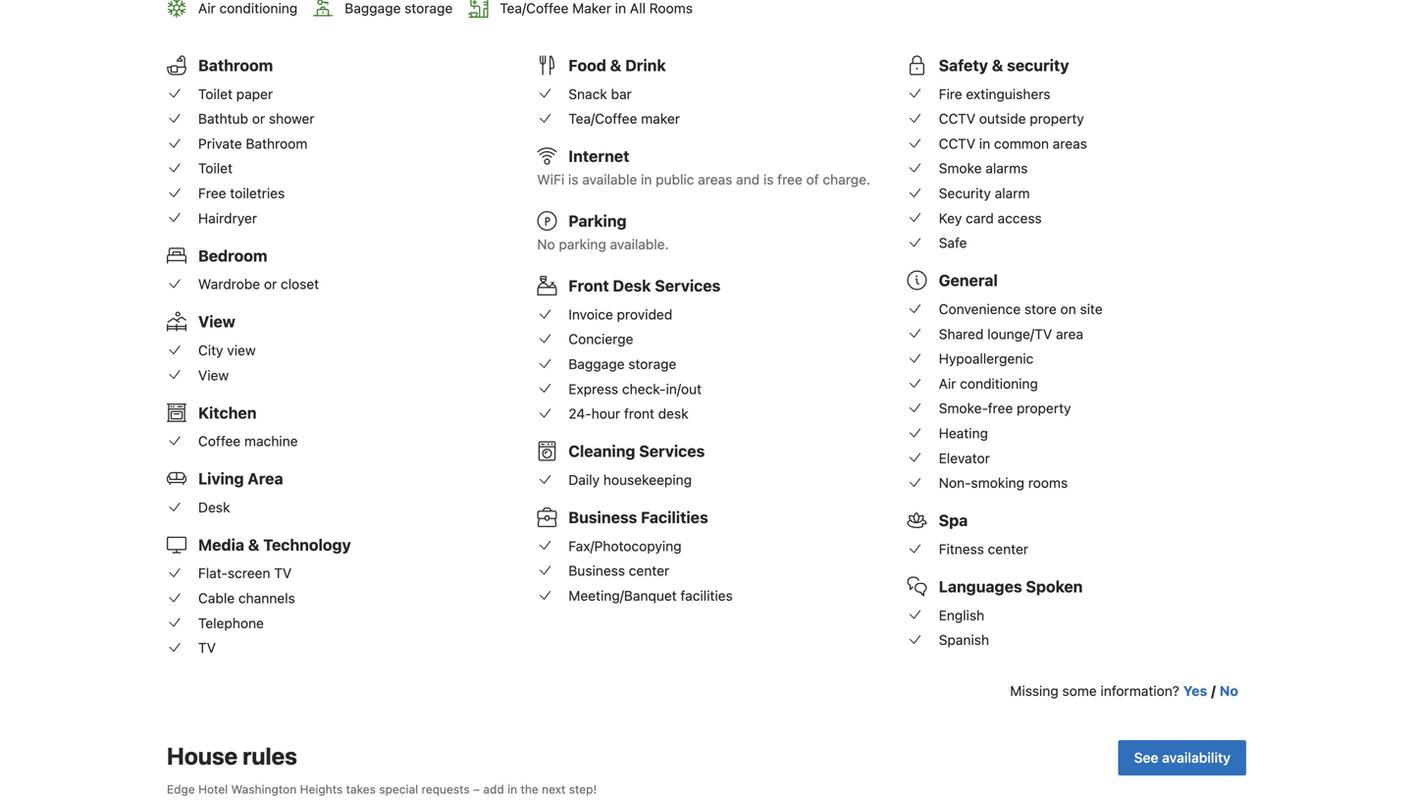 Task type: locate. For each thing, give the bounding box(es) containing it.
in up smoke alarms at right top
[[980, 135, 991, 152]]

availability
[[1163, 750, 1231, 766]]

0 horizontal spatial desk
[[198, 499, 230, 515]]

non-smoking rooms
[[939, 475, 1068, 491]]

the
[[521, 783, 539, 796]]

technology
[[263, 536, 351, 554]]

view down city
[[198, 367, 229, 383]]

1 horizontal spatial is
[[764, 171, 774, 188]]

access
[[998, 210, 1042, 226]]

property for cctv outside property
[[1030, 111, 1085, 127]]

screen
[[228, 565, 271, 581]]

rooms
[[1029, 475, 1068, 491]]

&
[[610, 56, 622, 75], [992, 56, 1004, 75], [248, 536, 260, 554]]

house
[[167, 742, 238, 770]]

1 view from the top
[[198, 312, 236, 331]]

edge
[[167, 783, 195, 796]]

1 vertical spatial cctv
[[939, 135, 976, 152]]

maker
[[641, 111, 680, 127]]

0 horizontal spatial free
[[778, 171, 803, 188]]

& up screen at left bottom
[[248, 536, 260, 554]]

baggage
[[569, 356, 625, 372]]

toilet up bathtub at left top
[[198, 86, 233, 102]]

toilet paper
[[198, 86, 273, 102]]

safety
[[939, 56, 989, 75]]

0 horizontal spatial no
[[537, 236, 555, 252]]

store
[[1025, 301, 1057, 317]]

heights
[[300, 783, 343, 796]]

no button
[[1220, 682, 1239, 701]]

cctv for cctv in common areas
[[939, 135, 976, 152]]

flat-
[[198, 565, 228, 581]]

rules
[[243, 742, 297, 770]]

free left of
[[778, 171, 803, 188]]

drink
[[626, 56, 666, 75]]

0 horizontal spatial &
[[248, 536, 260, 554]]

see
[[1135, 750, 1159, 766]]

1 vertical spatial or
[[264, 276, 277, 292]]

no
[[537, 236, 555, 252], [1220, 683, 1239, 699]]

convenience store on site
[[939, 301, 1103, 317]]

services
[[655, 276, 721, 295], [639, 442, 705, 461]]

tea/coffee
[[569, 111, 638, 127]]

areas left the and
[[698, 171, 733, 188]]

smoke alarms
[[939, 160, 1028, 176]]

languages
[[939, 577, 1023, 596]]

1 vertical spatial property
[[1017, 400, 1072, 417]]

1 horizontal spatial &
[[610, 56, 622, 75]]

2 business from the top
[[569, 563, 625, 579]]

0 horizontal spatial tv
[[198, 640, 216, 656]]

non-
[[939, 475, 972, 491]]

cleaning
[[569, 442, 636, 461]]

1 vertical spatial in
[[641, 171, 652, 188]]

cctv down fire
[[939, 111, 976, 127]]

no right /
[[1220, 683, 1239, 699]]

baggage storage
[[569, 356, 677, 372]]

1 horizontal spatial desk
[[613, 276, 651, 295]]

site
[[1081, 301, 1103, 317]]

0 horizontal spatial is
[[568, 171, 579, 188]]

property down conditioning
[[1017, 400, 1072, 417]]

security
[[939, 185, 992, 201]]

edge hotel washington heights takes special requests – add in the next step!
[[167, 783, 597, 796]]

1 vertical spatial tv
[[198, 640, 216, 656]]

1 vertical spatial no
[[1220, 683, 1239, 699]]

2 view from the top
[[198, 367, 229, 383]]

free down conditioning
[[988, 400, 1014, 417]]

is right wifi
[[568, 171, 579, 188]]

1 vertical spatial toilet
[[198, 160, 233, 176]]

wardrobe or closet
[[198, 276, 319, 292]]

machine
[[244, 433, 298, 449]]

0 vertical spatial free
[[778, 171, 803, 188]]

property up the common on the top of page
[[1030, 111, 1085, 127]]

1 horizontal spatial in
[[641, 171, 652, 188]]

2 horizontal spatial &
[[992, 56, 1004, 75]]

no left parking
[[537, 236, 555, 252]]

cable channels
[[198, 590, 295, 606]]

0 vertical spatial or
[[252, 111, 265, 127]]

or down paper
[[252, 111, 265, 127]]

fire
[[939, 86, 963, 102]]

center
[[988, 541, 1029, 557], [629, 563, 670, 579]]

0 vertical spatial cctv
[[939, 111, 976, 127]]

tv
[[274, 565, 292, 581], [198, 640, 216, 656]]

or left closet
[[264, 276, 277, 292]]

conditioning
[[960, 375, 1039, 392]]

1 vertical spatial view
[[198, 367, 229, 383]]

cctv
[[939, 111, 976, 127], [939, 135, 976, 152]]

cable
[[198, 590, 235, 606]]

view up city
[[198, 312, 236, 331]]

0 vertical spatial desk
[[613, 276, 651, 295]]

flat-screen tv
[[198, 565, 292, 581]]

or for wardrobe
[[264, 276, 277, 292]]

1 vertical spatial areas
[[698, 171, 733, 188]]

check-
[[622, 381, 666, 397]]

0 vertical spatial services
[[655, 276, 721, 295]]

toilet
[[198, 86, 233, 102], [198, 160, 233, 176]]

available
[[583, 171, 637, 188]]

0 vertical spatial view
[[198, 312, 236, 331]]

0 vertical spatial center
[[988, 541, 1029, 557]]

0 vertical spatial bathroom
[[198, 56, 273, 75]]

english
[[939, 607, 985, 623]]

desk down living
[[198, 499, 230, 515]]

front
[[569, 276, 609, 295]]

1 vertical spatial business
[[569, 563, 625, 579]]

bathroom
[[198, 56, 273, 75], [246, 135, 308, 152]]

tv down telephone
[[198, 640, 216, 656]]

view
[[227, 342, 256, 358]]

facilities
[[681, 588, 733, 604]]

1 horizontal spatial free
[[988, 400, 1014, 417]]

smoke
[[939, 160, 982, 176]]

business facilities
[[569, 508, 709, 527]]

toilet for toilet paper
[[198, 86, 233, 102]]

tv up channels
[[274, 565, 292, 581]]

& right food
[[610, 56, 622, 75]]

services up provided
[[655, 276, 721, 295]]

center up "languages spoken"
[[988, 541, 1029, 557]]

0 vertical spatial property
[[1030, 111, 1085, 127]]

center up meeting/banquet facilities
[[629, 563, 670, 579]]

1 cctv from the top
[[939, 111, 976, 127]]

in left public
[[641, 171, 652, 188]]

1 vertical spatial center
[[629, 563, 670, 579]]

& for food
[[610, 56, 622, 75]]

1 business from the top
[[569, 508, 637, 527]]

1 toilet from the top
[[198, 86, 233, 102]]

cctv up "smoke"
[[939, 135, 976, 152]]

1 vertical spatial bathroom
[[246, 135, 308, 152]]

security alarm
[[939, 185, 1031, 201]]

shared lounge/tv area
[[939, 326, 1084, 342]]

0 vertical spatial tv
[[274, 565, 292, 581]]

yes
[[1184, 683, 1208, 699]]

bathroom down shower on the left
[[246, 135, 308, 152]]

in left the
[[508, 783, 518, 796]]

parking
[[559, 236, 607, 252]]

0 horizontal spatial center
[[629, 563, 670, 579]]

bathroom up toilet paper
[[198, 56, 273, 75]]

business up meeting/banquet at the left of page
[[569, 563, 625, 579]]

heating
[[939, 425, 989, 441]]

areas
[[1053, 135, 1088, 152], [698, 171, 733, 188]]

air
[[939, 375, 957, 392]]

desk
[[613, 276, 651, 295], [198, 499, 230, 515]]

desk
[[659, 406, 689, 422]]

shared
[[939, 326, 984, 342]]

1 horizontal spatial areas
[[1053, 135, 1088, 152]]

2 toilet from the top
[[198, 160, 233, 176]]

takes
[[346, 783, 376, 796]]

2 cctv from the top
[[939, 135, 976, 152]]

smoking
[[972, 475, 1025, 491]]

meeting/banquet facilities
[[569, 588, 733, 604]]

media & technology
[[198, 536, 351, 554]]

areas right the common on the top of page
[[1053, 135, 1088, 152]]

desk up invoice provided
[[613, 276, 651, 295]]

services up housekeeping
[[639, 442, 705, 461]]

0 horizontal spatial in
[[508, 783, 518, 796]]

kitchen
[[198, 403, 257, 422]]

toiletries
[[230, 185, 285, 201]]

& up fire extinguishers
[[992, 56, 1004, 75]]

food
[[569, 56, 607, 75]]

1 horizontal spatial center
[[988, 541, 1029, 557]]

0 vertical spatial business
[[569, 508, 637, 527]]

bathtub or shower
[[198, 111, 315, 127]]

0 vertical spatial toilet
[[198, 86, 233, 102]]

fitness center
[[939, 541, 1029, 557]]

business up 'fax/photocopying'
[[569, 508, 637, 527]]

meeting/banquet
[[569, 588, 677, 604]]

cctv in common areas
[[939, 135, 1088, 152]]

toilet up free
[[198, 160, 233, 176]]

tea/coffee maker
[[569, 111, 680, 127]]

is right the and
[[764, 171, 774, 188]]

0 vertical spatial in
[[980, 135, 991, 152]]

media
[[198, 536, 245, 554]]



Task type: describe. For each thing, give the bounding box(es) containing it.
hour
[[592, 406, 621, 422]]

wardrobe
[[198, 276, 260, 292]]

daily
[[569, 472, 600, 488]]

2 vertical spatial in
[[508, 783, 518, 796]]

1 vertical spatial desk
[[198, 499, 230, 515]]

wifi
[[537, 171, 565, 188]]

information?
[[1101, 683, 1180, 699]]

free toiletries
[[198, 185, 285, 201]]

house rules
[[167, 742, 297, 770]]

cleaning services
[[569, 442, 705, 461]]

wifi is available in public areas and is free of charge.
[[537, 171, 871, 188]]

hypoallergenic
[[939, 351, 1034, 367]]

safety & security
[[939, 56, 1070, 75]]

outside
[[980, 111, 1027, 127]]

telephone
[[198, 615, 264, 631]]

spoken
[[1027, 577, 1083, 596]]

private
[[198, 135, 242, 152]]

city view
[[198, 342, 256, 358]]

add
[[483, 783, 504, 796]]

smoke-
[[939, 400, 988, 417]]

air conditioning
[[939, 375, 1039, 392]]

business center
[[569, 563, 670, 579]]

smoke-free property
[[939, 400, 1072, 417]]

city
[[198, 342, 223, 358]]

toilet for toilet
[[198, 160, 233, 176]]

some
[[1063, 683, 1097, 699]]

or for bathtub
[[252, 111, 265, 127]]

area
[[248, 469, 283, 488]]

fax/photocopying
[[569, 538, 682, 554]]

see availability button
[[1119, 740, 1247, 776]]

card
[[966, 210, 994, 226]]

0 horizontal spatial areas
[[698, 171, 733, 188]]

bedroom
[[198, 246, 268, 265]]

bar
[[611, 86, 632, 102]]

2 horizontal spatial in
[[980, 135, 991, 152]]

convenience
[[939, 301, 1021, 317]]

0 vertical spatial areas
[[1053, 135, 1088, 152]]

common
[[995, 135, 1050, 152]]

coffee machine
[[198, 433, 298, 449]]

requests
[[422, 783, 470, 796]]

public
[[656, 171, 695, 188]]

snack bar
[[569, 86, 632, 102]]

missing some information? yes / no
[[1011, 683, 1239, 699]]

business for business center
[[569, 563, 625, 579]]

invoice
[[569, 306, 613, 322]]

food & drink
[[569, 56, 666, 75]]

& for media
[[248, 536, 260, 554]]

living area
[[198, 469, 283, 488]]

security
[[1008, 56, 1070, 75]]

channels
[[239, 590, 295, 606]]

key
[[939, 210, 963, 226]]

cctv for cctv outside property
[[939, 111, 976, 127]]

languages spoken
[[939, 577, 1083, 596]]

missing
[[1011, 683, 1059, 699]]

invoice provided
[[569, 306, 673, 322]]

& for safety
[[992, 56, 1004, 75]]

center for business center
[[629, 563, 670, 579]]

center for fitness center
[[988, 541, 1029, 557]]

free
[[198, 185, 226, 201]]

property for smoke-free property
[[1017, 400, 1072, 417]]

and
[[737, 171, 760, 188]]

1 horizontal spatial tv
[[274, 565, 292, 581]]

hairdryer
[[198, 210, 257, 226]]

cctv outside property
[[939, 111, 1085, 127]]

facilities
[[641, 508, 709, 527]]

–
[[473, 783, 480, 796]]

1 horizontal spatial no
[[1220, 683, 1239, 699]]

24-hour front desk
[[569, 406, 689, 422]]

2 is from the left
[[764, 171, 774, 188]]

private bathroom
[[198, 135, 308, 152]]

spanish
[[939, 632, 990, 648]]

living
[[198, 469, 244, 488]]

business for business facilities
[[569, 508, 637, 527]]

1 vertical spatial services
[[639, 442, 705, 461]]

hotel
[[198, 783, 228, 796]]

24-
[[569, 406, 592, 422]]

in/out
[[666, 381, 702, 397]]

fire extinguishers
[[939, 86, 1051, 102]]

no parking available.
[[537, 236, 669, 252]]

safe
[[939, 235, 968, 251]]

shower
[[269, 111, 315, 127]]

next
[[542, 783, 566, 796]]

front desk services
[[569, 276, 721, 295]]

step!
[[569, 783, 597, 796]]

1 vertical spatial free
[[988, 400, 1014, 417]]

1 is from the left
[[568, 171, 579, 188]]

washington
[[231, 783, 297, 796]]

general
[[939, 271, 998, 290]]

snack
[[569, 86, 608, 102]]

0 vertical spatial no
[[537, 236, 555, 252]]

express
[[569, 381, 619, 397]]

front
[[624, 406, 655, 422]]

fitness
[[939, 541, 985, 557]]

alarm
[[995, 185, 1031, 201]]



Task type: vqa. For each thing, say whether or not it's contained in the screenshot.
Fitness Center
yes



